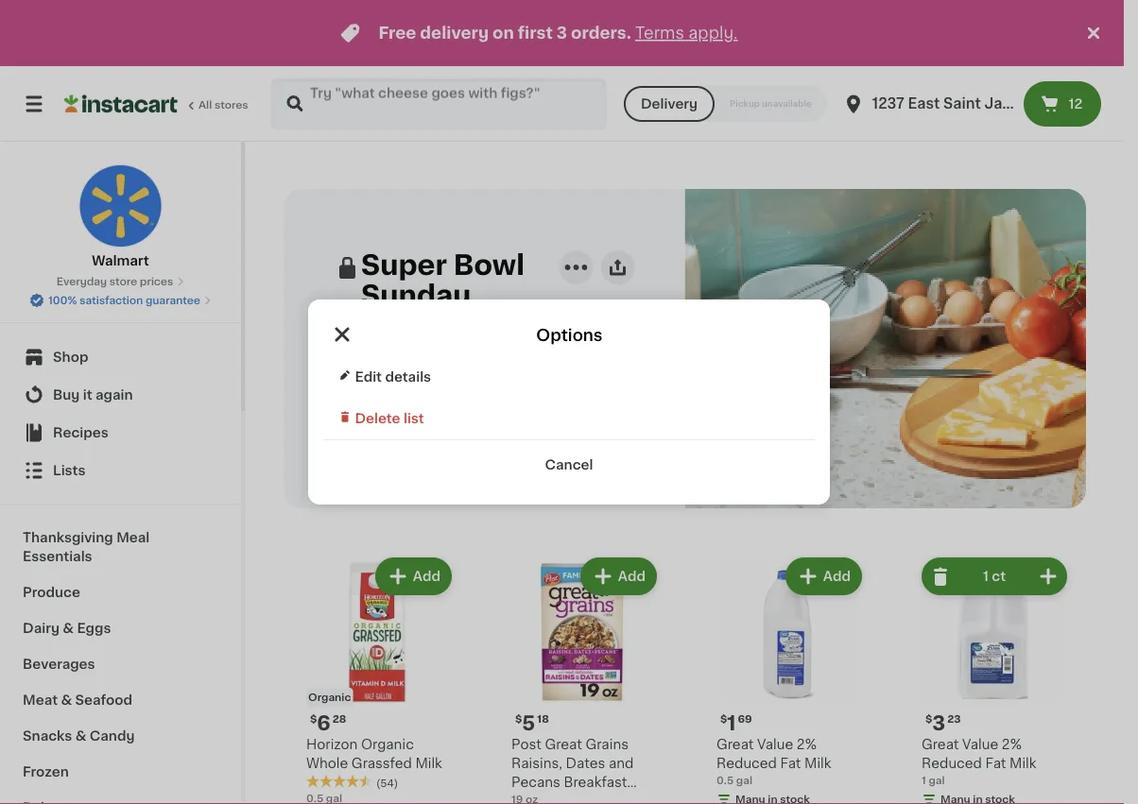 Task type: locate. For each thing, give the bounding box(es) containing it.
value inside the great value 2% reduced fat milk 0.5 gal
[[757, 738, 793, 751]]

$ for 5
[[515, 714, 522, 725]]

post
[[511, 738, 542, 751]]

2 vertical spatial 1
[[922, 776, 926, 786]]

organic up 28
[[308, 692, 351, 703]]

0 vertical spatial 0.5
[[716, 776, 734, 786]]

service type group
[[624, 86, 827, 122]]

1 fat from the left
[[780, 757, 801, 770]]

snacks & candy link
[[11, 718, 230, 754]]

0.5 down whole
[[306, 793, 323, 803]]

3 add button from the left
[[787, 560, 860, 594]]

100%
[[48, 295, 77, 306]]

0 vertical spatial 3
[[557, 25, 567, 41]]

reduced inside the great value 2% reduced fat milk 0.5 gal
[[716, 757, 777, 770]]

3 inside "limited time offer" region
[[557, 25, 567, 41]]

0.5
[[716, 776, 734, 786], [306, 793, 323, 803]]

dairy & eggs link
[[11, 611, 230, 647]]

& right meat
[[61, 694, 72, 707]]

$ left the 23
[[925, 714, 932, 725]]

2% inside great value 2% reduced fat milk 1 gal
[[1002, 738, 1022, 751]]

product group
[[299, 554, 456, 804], [504, 554, 661, 804], [709, 554, 866, 804], [914, 554, 1071, 804]]

1 2% from the left
[[797, 738, 817, 751]]

& left candy
[[75, 730, 86, 743]]

beverages link
[[11, 647, 230, 682]]

things
[[334, 374, 378, 388]]

1 vertical spatial &
[[61, 694, 72, 707]]

2% inside the great value 2% reduced fat milk 0.5 gal
[[797, 738, 817, 751]]

$ inside the $ 1 69
[[720, 714, 727, 725]]

my
[[449, 374, 470, 388]]

gal down $ 3 23
[[929, 776, 945, 786]]

2 horizontal spatial add button
[[787, 560, 860, 594]]

& for meat
[[61, 694, 72, 707]]

milk
[[415, 757, 442, 770], [804, 757, 831, 770], [1010, 757, 1036, 770]]

reduced inside great value 2% reduced fat milk 1 gal
[[922, 757, 982, 770]]

walmart logo image
[[79, 164, 162, 248]]

walmart
[[92, 254, 149, 267]]

apply.
[[688, 25, 738, 41]]

1 horizontal spatial great
[[716, 738, 754, 751]]

fat
[[780, 757, 801, 770], [985, 757, 1006, 770]]

1 horizontal spatial 3
[[932, 713, 945, 733]]

delivery
[[641, 97, 698, 111]]

gal
[[736, 776, 752, 786], [929, 776, 945, 786], [326, 793, 342, 803]]

1 reduced from the left
[[716, 757, 777, 770]]

18
[[537, 714, 549, 725]]

product group containing 3
[[914, 554, 1071, 804]]

1 great from the left
[[545, 738, 582, 751]]

2 great from the left
[[716, 738, 754, 751]]

great inside great value 2% reduced fat milk 1 gal
[[922, 738, 959, 751]]

first
[[518, 25, 553, 41]]

whole
[[306, 757, 348, 770]]

delete list
[[355, 412, 424, 425]]

0 horizontal spatial reduced
[[716, 757, 777, 770]]

$ inside $ 5 18
[[515, 714, 522, 725]]

great inside the great value 2% reduced fat milk 0.5 gal
[[716, 738, 754, 751]]

fat inside the great value 2% reduced fat milk 0.5 gal
[[780, 757, 801, 770]]

1 vertical spatial 3
[[932, 713, 945, 733]]

1 horizontal spatial reduced
[[922, 757, 982, 770]]

store
[[109, 276, 137, 287]]

james
[[984, 97, 1033, 111]]

reduced for 3
[[922, 757, 982, 770]]

3 product group from the left
[[709, 554, 866, 804]]

great down the $ 1 69
[[716, 738, 754, 751]]

reduced down $ 3 23
[[922, 757, 982, 770]]

gal down the $ 1 69
[[736, 776, 752, 786]]

saint
[[943, 97, 981, 111]]

&
[[63, 622, 74, 635], [61, 694, 72, 707], [75, 730, 86, 743]]

2% for 1
[[797, 738, 817, 751]]

super bowl sunday
[[361, 252, 525, 309]]

100% satisfaction guarantee button
[[29, 289, 212, 308]]

2 reduced from the left
[[922, 757, 982, 770]]

party!
[[498, 374, 538, 388]]

milk inside the great value 2% reduced fat milk 0.5 gal
[[804, 757, 831, 770]]

2 $ from the left
[[515, 714, 522, 725]]

0.5 down the $ 1 69
[[716, 776, 734, 786]]

1 add button from the left
[[377, 560, 450, 594]]

value inside great value 2% reduced fat milk 1 gal
[[962, 738, 998, 751]]

all
[[198, 100, 212, 110]]

0 vertical spatial organic
[[308, 692, 351, 703]]

$
[[310, 714, 317, 725], [515, 714, 522, 725], [720, 714, 727, 725], [925, 714, 932, 725]]

(54)
[[376, 778, 398, 788]]

1 horizontal spatial fat
[[985, 757, 1006, 770]]

$ 1 69
[[720, 713, 752, 733]]

3
[[557, 25, 567, 41], [932, 713, 945, 733]]

1
[[983, 570, 989, 583], [727, 713, 736, 733], [922, 776, 926, 786]]

2 add from the left
[[618, 570, 646, 583]]

add button
[[377, 560, 450, 594], [582, 560, 655, 594], [787, 560, 860, 594]]

reduced down the $ 1 69
[[716, 757, 777, 770]]

1 $ from the left
[[310, 714, 317, 725]]

3 milk from the left
[[1010, 757, 1036, 770]]

0 horizontal spatial 3
[[557, 25, 567, 41]]

1 vertical spatial 0.5
[[306, 793, 323, 803]]

0 horizontal spatial milk
[[415, 757, 442, 770]]

organic inside horizon organic whole grassfed milk
[[361, 738, 414, 751]]

23
[[947, 714, 961, 725]]

1 horizontal spatial gal
[[736, 776, 752, 786]]

0 horizontal spatial great
[[545, 738, 582, 751]]

0.5 inside the great value 2% reduced fat milk 0.5 gal
[[716, 776, 734, 786]]

4 $ from the left
[[925, 714, 932, 725]]

100% satisfaction guarantee
[[48, 295, 200, 306]]

0 horizontal spatial 2%
[[797, 738, 817, 751]]

2 horizontal spatial great
[[922, 738, 959, 751]]

0.5 gal
[[306, 793, 342, 803]]

street
[[1037, 97, 1082, 111]]

2 horizontal spatial 1
[[983, 570, 989, 583]]

remove great value 2% reduced fat milk image
[[929, 565, 952, 588]]

1 down $ 3 23
[[922, 776, 926, 786]]

add for 1
[[823, 570, 851, 583]]

69
[[738, 714, 752, 725]]

edit details
[[355, 371, 431, 384]]

2%
[[797, 738, 817, 751], [1002, 738, 1022, 751]]

add button for 5
[[582, 560, 655, 594]]

0 horizontal spatial 1
[[727, 713, 736, 733]]

1 horizontal spatial organic
[[361, 738, 414, 751]]

2 horizontal spatial add
[[823, 570, 851, 583]]

1 left 69
[[727, 713, 736, 733]]

everyday store prices link
[[56, 274, 185, 289]]

2 product group from the left
[[504, 554, 661, 804]]

1 horizontal spatial 1
[[922, 776, 926, 786]]

free
[[379, 25, 416, 41]]

1 add from the left
[[413, 570, 440, 583]]

meat
[[23, 694, 58, 707]]

1 horizontal spatial 0.5
[[716, 776, 734, 786]]

gal inside the great value 2% reduced fat milk 0.5 gal
[[736, 776, 752, 786]]

organic up grassfed
[[361, 738, 414, 751]]

gal inside great value 2% reduced fat milk 1 gal
[[929, 776, 945, 786]]

1 left ct
[[983, 570, 989, 583]]

1 milk from the left
[[415, 757, 442, 770]]

$ left 69
[[720, 714, 727, 725]]

add for 5
[[618, 570, 646, 583]]

gal for 1
[[736, 776, 752, 786]]

1 vertical spatial 1
[[727, 713, 736, 733]]

3 great from the left
[[922, 738, 959, 751]]

0 vertical spatial &
[[63, 622, 74, 635]]

★★★★★
[[306, 775, 372, 789], [306, 775, 372, 789]]

dairy & eggs
[[23, 622, 111, 635]]

great inside post great grains raisins, dates and pecans breakfast cereal
[[545, 738, 582, 751]]

3 $ from the left
[[720, 714, 727, 725]]

0 horizontal spatial value
[[757, 738, 793, 751]]

$ inside $ 6 28
[[310, 714, 317, 725]]

pecans
[[511, 776, 560, 789]]

stores
[[214, 100, 248, 110]]

$ for 1
[[720, 714, 727, 725]]

product group containing 5
[[504, 554, 661, 804]]

1 value from the left
[[757, 738, 793, 751]]

2 horizontal spatial milk
[[1010, 757, 1036, 770]]

0 horizontal spatial add
[[413, 570, 440, 583]]

$ for 6
[[310, 714, 317, 725]]

1 vertical spatial organic
[[361, 738, 414, 751]]

2 fat from the left
[[985, 757, 1006, 770]]

fat inside great value 2% reduced fat milk 1 gal
[[985, 757, 1006, 770]]

increment quantity of great value 2% reduced fat milk image
[[1037, 565, 1060, 588]]

delivery
[[420, 25, 489, 41]]

add button for 6
[[377, 560, 450, 594]]

0 horizontal spatial fat
[[780, 757, 801, 770]]

it
[[83, 388, 92, 402]]

great up dates
[[545, 738, 582, 751]]

3 left the 23
[[932, 713, 945, 733]]

2 add button from the left
[[582, 560, 655, 594]]

milk inside great value 2% reduced fat milk 1 gal
[[1010, 757, 1036, 770]]

gal down whole
[[326, 793, 342, 803]]

3 right first at the top
[[557, 25, 567, 41]]

2 horizontal spatial gal
[[929, 776, 945, 786]]

12
[[1069, 97, 1083, 111]]

terms
[[635, 25, 684, 41]]

candy
[[90, 730, 135, 743]]

0 horizontal spatial add button
[[377, 560, 450, 594]]

1 horizontal spatial add
[[618, 570, 646, 583]]

2 value from the left
[[962, 738, 998, 751]]

add for 6
[[413, 570, 440, 583]]

again
[[95, 388, 133, 402]]

$ inside $ 3 23
[[925, 714, 932, 725]]

gal for 3
[[929, 776, 945, 786]]

seafood
[[75, 694, 132, 707]]

great down $ 3 23
[[922, 738, 959, 751]]

$ left 28
[[310, 714, 317, 725]]

organic
[[308, 692, 351, 703], [361, 738, 414, 751]]

horizon organic whole grassfed milk
[[306, 738, 442, 770]]

1 horizontal spatial milk
[[804, 757, 831, 770]]

buy
[[53, 388, 80, 402]]

1 horizontal spatial add button
[[582, 560, 655, 594]]

4 product group from the left
[[914, 554, 1071, 804]]

options
[[536, 328, 603, 344]]

$ left 18
[[515, 714, 522, 725]]

3 add from the left
[[823, 570, 851, 583]]

1 product group from the left
[[299, 554, 456, 804]]

& left eggs on the bottom left
[[63, 622, 74, 635]]

1 horizontal spatial 2%
[[1002, 738, 1022, 751]]

2 milk from the left
[[804, 757, 831, 770]]

great
[[545, 738, 582, 751], [716, 738, 754, 751], [922, 738, 959, 751]]

2 2% from the left
[[1002, 738, 1022, 751]]

add button for 1
[[787, 560, 860, 594]]

fat for 3
[[985, 757, 1006, 770]]

None search field
[[270, 78, 607, 130]]

2 vertical spatial &
[[75, 730, 86, 743]]

shop
[[53, 351, 88, 364]]

0 vertical spatial 1
[[983, 570, 989, 583]]

guarantee
[[146, 295, 200, 306]]

delete list button
[[323, 398, 815, 440]]

1 horizontal spatial value
[[962, 738, 998, 751]]



Task type: vqa. For each thing, say whether or not it's contained in the screenshot.
you within the Out of the thousands drinks that exist in this world, this is somehow the best drink ever made. Thank you Charles Alderton and Jesus Christ for the greatest invention of human kind. Excellent laxatative as well
no



Task type: describe. For each thing, give the bounding box(es) containing it.
all stores
[[198, 100, 248, 110]]

& for dairy
[[63, 622, 74, 635]]

thanksgiving
[[23, 531, 113, 544]]

snacks
[[23, 730, 72, 743]]

lists link
[[11, 452, 230, 490]]

free delivery on first 3 orders. terms apply.
[[379, 25, 738, 41]]

great value 2% reduced fat milk 1 gal
[[922, 738, 1036, 786]]

28
[[332, 714, 346, 725]]

buy it again
[[53, 388, 133, 402]]

dates
[[566, 757, 605, 770]]

frozen
[[23, 766, 69, 779]]

bowl
[[453, 252, 525, 279]]

list
[[404, 412, 424, 425]]

great for 3
[[922, 738, 959, 751]]

and
[[609, 757, 634, 770]]

frozen link
[[11, 754, 230, 790]]

meat & seafood
[[23, 694, 132, 707]]

buy
[[399, 374, 424, 388]]

on
[[493, 25, 514, 41]]

& for snacks
[[75, 730, 86, 743]]

all stores link
[[64, 78, 250, 130]]

terms apply. link
[[635, 25, 738, 41]]

cancel
[[545, 458, 593, 472]]

great for 1
[[716, 738, 754, 751]]

orders.
[[571, 25, 631, 41]]

fat for 1
[[780, 757, 801, 770]]

$ for 3
[[925, 714, 932, 725]]

12 button
[[1024, 81, 1101, 127]]

value for 3
[[962, 738, 998, 751]]

horizon
[[306, 738, 358, 751]]

6
[[317, 713, 331, 733]]

$ 5 18
[[515, 713, 549, 733]]

super
[[361, 252, 447, 279]]

milk for 1
[[804, 757, 831, 770]]

walmart link
[[79, 164, 162, 270]]

0 horizontal spatial 0.5
[[306, 793, 323, 803]]

product group containing 1
[[709, 554, 866, 804]]

edit list dialog
[[308, 300, 830, 505]]

shop link
[[11, 338, 230, 376]]

value for 1
[[757, 738, 793, 751]]

1 inside great value 2% reduced fat milk 1 gal
[[922, 776, 926, 786]]

ct
[[992, 570, 1006, 583]]

reduced for 1
[[716, 757, 777, 770]]

milk for 3
[[1010, 757, 1036, 770]]

eggs
[[77, 622, 111, 635]]

east
[[908, 97, 940, 111]]

0 horizontal spatial organic
[[308, 692, 351, 703]]

1237 east saint james street button
[[842, 78, 1082, 130]]

cancel button
[[323, 440, 815, 475]]

essentials
[[23, 550, 92, 563]]

satisfaction
[[80, 295, 143, 306]]

0 horizontal spatial gal
[[326, 793, 342, 803]]

snacks & candy
[[23, 730, 135, 743]]

edit
[[355, 371, 382, 384]]

raisins,
[[511, 757, 562, 770]]

limited time offer region
[[0, 0, 1082, 66]]

beverages
[[23, 658, 95, 671]]

$ 6 28
[[310, 713, 346, 733]]

produce
[[23, 586, 80, 599]]

produce link
[[11, 575, 230, 611]]

delivery button
[[624, 86, 715, 122]]

milk inside horizon organic whole grassfed milk
[[415, 757, 442, 770]]

edit details button
[[323, 356, 815, 398]]

recipes link
[[11, 414, 230, 452]]

cereal
[[511, 795, 555, 804]]

breakfast
[[564, 776, 627, 789]]

thanksgiving meal essentials
[[23, 531, 150, 563]]

thanksgiving meal essentials link
[[11, 520, 230, 575]]

1237
[[872, 97, 904, 111]]

great value 2% reduced fat milk 0.5 gal
[[716, 738, 831, 786]]

meat & seafood link
[[11, 682, 230, 718]]

meal
[[116, 531, 150, 544]]

1 ct
[[983, 570, 1006, 583]]

details
[[385, 371, 431, 384]]

$ 3 23
[[925, 713, 961, 733]]

3 inside product 'group'
[[932, 713, 945, 733]]

to
[[381, 374, 395, 388]]

big
[[473, 374, 494, 388]]

instacart logo image
[[64, 93, 178, 115]]

everyday
[[56, 276, 107, 287]]

things to buy for my big party!
[[334, 374, 538, 388]]

everyday store prices
[[56, 276, 173, 287]]

prices
[[140, 276, 173, 287]]

grains
[[586, 738, 629, 751]]

2% for 3
[[1002, 738, 1022, 751]]

dairy
[[23, 622, 59, 635]]

grassfed
[[351, 757, 412, 770]]

delete
[[355, 412, 400, 425]]

post great grains raisins, dates and pecans breakfast cereal
[[511, 738, 634, 804]]

recipes
[[53, 426, 108, 440]]

product group containing 6
[[299, 554, 456, 804]]



